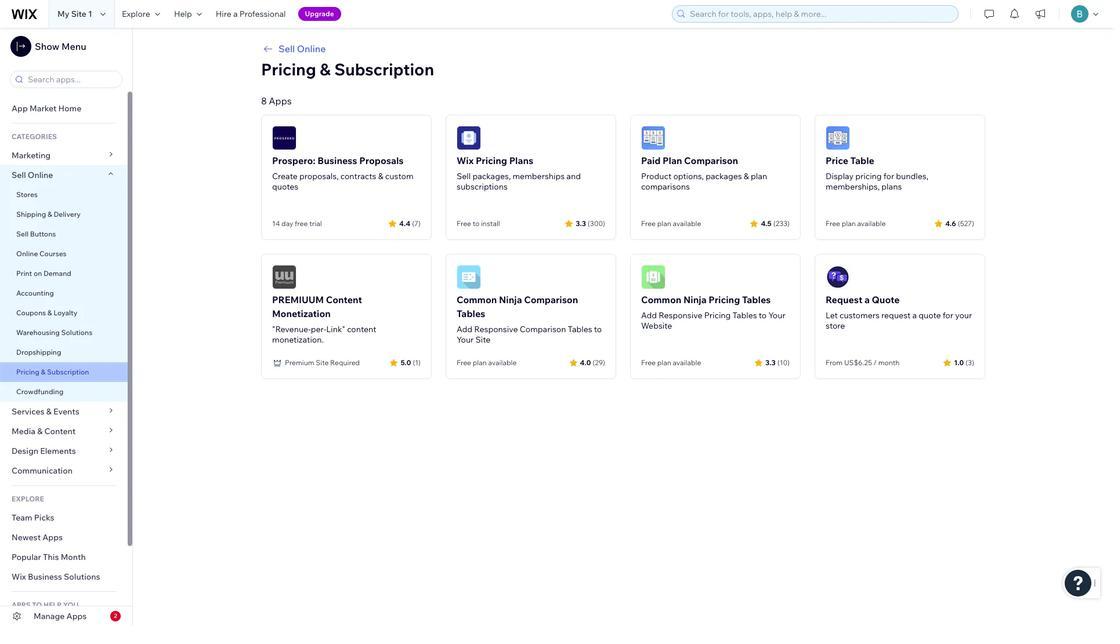Task type: describe. For each thing, give the bounding box(es) containing it.
business for solutions
[[28, 572, 62, 583]]

request a quote logo image
[[826, 265, 850, 290]]

site for 1
[[71, 9, 86, 19]]

pricing
[[855, 171, 882, 182]]

common for common ninja comparison tables
[[457, 294, 497, 306]]

(29)
[[593, 358, 605, 367]]

crowdfunding link
[[0, 382, 128, 402]]

show menu button
[[10, 36, 86, 57]]

dropshipping
[[16, 348, 61, 357]]

free plan available for paid plan comparison
[[641, 219, 701, 228]]

subscriptions
[[457, 182, 508, 192]]

packages,
[[473, 171, 511, 182]]

prospero:
[[272, 155, 315, 167]]

premiuum content monetization "revenue-per-link" content monetization.
[[272, 294, 376, 345]]

common ninja comparison tables logo image
[[457, 265, 481, 290]]

available for paid plan comparison
[[673, 219, 701, 228]]

app
[[12, 103, 28, 114]]

business for proposals
[[318, 155, 357, 167]]

demand
[[44, 269, 71, 278]]

memberships
[[513, 171, 565, 182]]

newest apps link
[[0, 528, 128, 548]]

to for common ninja comparison tables
[[594, 324, 602, 335]]

my
[[57, 9, 69, 19]]

1 horizontal spatial subscription
[[334, 59, 434, 79]]

1 horizontal spatial sell online
[[279, 43, 326, 55]]

prospero: business proposals create proposals, contracts & custom quotes
[[272, 155, 413, 192]]

delivery
[[54, 210, 81, 219]]

14
[[272, 219, 280, 228]]

hire a professional link
[[209, 0, 293, 28]]

packages
[[706, 171, 742, 182]]

communication link
[[0, 461, 128, 481]]

communication
[[12, 466, 74, 476]]

2 vertical spatial comparison
[[520, 324, 566, 335]]

premium site required
[[285, 359, 360, 367]]

wix for business
[[12, 572, 26, 583]]

day
[[281, 219, 293, 228]]

sell online inside sidebar element
[[12, 170, 53, 180]]

prospero: business proposals  logo image
[[272, 126, 296, 150]]

a for quote
[[865, 294, 870, 306]]

0 vertical spatial online
[[297, 43, 326, 55]]

newest apps
[[12, 533, 63, 543]]

free for wix pricing plans
[[457, 219, 471, 228]]

help
[[174, 9, 192, 19]]

& inside prospero: business proposals create proposals, contracts & custom quotes
[[378, 171, 383, 182]]

& down "upgrade" 'button'
[[320, 59, 331, 79]]

Search for tools, apps, help & more... field
[[686, 6, 954, 22]]

8
[[261, 95, 267, 107]]

buttons
[[30, 230, 56, 238]]

4.0 (29)
[[580, 358, 605, 367]]

price table display pricing for bundles, memberships, plans
[[826, 155, 928, 192]]

available for common ninja pricing tables
[[673, 359, 701, 367]]

3.3 (300)
[[576, 219, 605, 228]]

stores
[[16, 190, 38, 199]]

free plan available for price table
[[826, 219, 886, 228]]

(300)
[[588, 219, 605, 228]]

manage
[[34, 612, 65, 622]]

popular
[[12, 552, 41, 563]]

free to install
[[457, 219, 500, 228]]

app market home link
[[0, 99, 128, 118]]

trial
[[309, 219, 322, 228]]

plan for common ninja pricing tables
[[657, 359, 671, 367]]

3.3 for common ninja pricing tables
[[765, 358, 776, 367]]

4.6 (527)
[[945, 219, 974, 228]]

available for price table
[[857, 219, 886, 228]]

shipping & delivery link
[[0, 205, 128, 225]]

sell up the stores
[[12, 170, 26, 180]]

ninja for comparison
[[499, 294, 522, 306]]

paid plan comparison product options, packages & plan comparisons
[[641, 155, 767, 192]]

& inside the "paid plan comparison product options, packages & plan comparisons"
[[744, 171, 749, 182]]

free for paid plan comparison
[[641, 219, 656, 228]]

show menu
[[35, 41, 86, 52]]

(233)
[[773, 219, 790, 228]]

2
[[114, 613, 117, 620]]

price table logo image
[[826, 126, 850, 150]]

contracts
[[340, 171, 376, 182]]

sell buttons link
[[0, 225, 128, 244]]

(1)
[[413, 358, 421, 367]]

explore
[[12, 495, 44, 504]]

proposals
[[359, 155, 404, 167]]

available for common ninja comparison tables
[[488, 359, 517, 367]]

& inside "link"
[[48, 210, 52, 219]]

apps for 8 apps
[[269, 95, 292, 107]]

show
[[35, 41, 59, 52]]

1
[[88, 9, 92, 19]]

apps for manage apps
[[66, 612, 87, 622]]

common for common ninja pricing tables
[[641, 294, 681, 306]]

sell buttons
[[16, 230, 56, 238]]

site inside common ninja comparison tables add responsive comparison tables to your site
[[476, 335, 490, 345]]

table
[[850, 155, 874, 167]]

2 horizontal spatial a
[[912, 310, 917, 321]]

apps
[[12, 601, 30, 610]]

1 vertical spatial sell online link
[[0, 165, 128, 185]]

your for common ninja pricing tables
[[768, 310, 785, 321]]

content
[[347, 324, 376, 335]]

to for common ninja pricing tables
[[759, 310, 767, 321]]

explore
[[122, 9, 150, 19]]

required
[[330, 359, 360, 367]]

5.0
[[401, 358, 411, 367]]

from
[[826, 359, 843, 367]]

accounting link
[[0, 284, 128, 303]]

responsive for comparison
[[474, 324, 518, 335]]

content inside premiuum content monetization "revenue-per-link" content monetization.
[[326, 294, 362, 306]]

media & content
[[12, 426, 76, 437]]

loyalty
[[54, 309, 77, 317]]

services & events
[[12, 407, 79, 417]]

plans
[[882, 182, 902, 192]]

memberships,
[[826, 182, 880, 192]]

month
[[61, 552, 86, 563]]

upgrade button
[[298, 7, 341, 21]]

stores link
[[0, 185, 128, 205]]

0 horizontal spatial to
[[473, 219, 479, 228]]

comparison for common ninja comparison tables
[[524, 294, 578, 306]]

design elements
[[12, 446, 76, 457]]

print on demand link
[[0, 264, 128, 284]]

warehousing solutions link
[[0, 323, 128, 343]]

free plan available for common ninja pricing tables
[[641, 359, 701, 367]]

free
[[295, 219, 308, 228]]

let
[[826, 310, 838, 321]]

design
[[12, 446, 38, 457]]

4.5 (233)
[[761, 219, 790, 228]]

print on demand
[[16, 269, 71, 278]]

print
[[16, 269, 32, 278]]

0 vertical spatial sell online link
[[261, 42, 985, 56]]

free for price table
[[826, 219, 840, 228]]

responsive for pricing
[[659, 310, 702, 321]]

free for common ninja pricing tables
[[641, 359, 656, 367]]

sell inside the wix pricing plans sell packages, memberships and subscriptions
[[457, 171, 471, 182]]

picks
[[34, 513, 54, 523]]

monetization.
[[272, 335, 324, 345]]

hire a professional
[[216, 9, 286, 19]]

(3)
[[966, 358, 974, 367]]

and
[[566, 171, 581, 182]]



Task type: locate. For each thing, give the bounding box(es) containing it.
app market home
[[12, 103, 81, 114]]

your inside common ninja pricing tables add responsive pricing tables to your website
[[768, 310, 785, 321]]

help button
[[167, 0, 209, 28]]

shipping
[[16, 210, 46, 219]]

4.5
[[761, 219, 772, 228]]

0 horizontal spatial common
[[457, 294, 497, 306]]

1 vertical spatial sell online
[[12, 170, 53, 180]]

paid plan comparison logo image
[[641, 126, 666, 150]]

solutions down loyalty
[[61, 328, 92, 337]]

tables
[[742, 294, 771, 306], [457, 308, 485, 320], [733, 310, 757, 321], [568, 324, 592, 335]]

1 horizontal spatial add
[[641, 310, 657, 321]]

online down "upgrade" 'button'
[[297, 43, 326, 55]]

available down common ninja pricing tables add responsive pricing tables to your website
[[673, 359, 701, 367]]

apps up this at the bottom left of page
[[42, 533, 63, 543]]

for
[[884, 171, 894, 182], [943, 310, 953, 321]]

apps right 8
[[269, 95, 292, 107]]

add for common ninja pricing tables
[[641, 310, 657, 321]]

1 horizontal spatial common
[[641, 294, 681, 306]]

1 horizontal spatial site
[[316, 359, 329, 367]]

site for required
[[316, 359, 329, 367]]

warehousing solutions
[[16, 328, 92, 337]]

per-
[[311, 324, 326, 335]]

1 horizontal spatial content
[[326, 294, 362, 306]]

1 vertical spatial 3.3
[[765, 358, 776, 367]]

available down comparisons
[[673, 219, 701, 228]]

1 horizontal spatial business
[[318, 155, 357, 167]]

1 vertical spatial comparison
[[524, 294, 578, 306]]

1 common from the left
[[457, 294, 497, 306]]

categories
[[12, 132, 57, 141]]

business down popular this month
[[28, 572, 62, 583]]

to
[[32, 601, 42, 610]]

2 common from the left
[[641, 294, 681, 306]]

add inside common ninja comparison tables add responsive comparison tables to your site
[[457, 324, 472, 335]]

1 vertical spatial a
[[865, 294, 870, 306]]

professional
[[239, 9, 286, 19]]

0 horizontal spatial responsive
[[474, 324, 518, 335]]

& down proposals
[[378, 171, 383, 182]]

ninja
[[499, 294, 522, 306], [683, 294, 707, 306]]

for right pricing
[[884, 171, 894, 182]]

home
[[58, 103, 81, 114]]

1 vertical spatial responsive
[[474, 324, 518, 335]]

comparison for paid plan comparison
[[684, 155, 738, 167]]

available down common ninja comparison tables add responsive comparison tables to your site
[[488, 359, 517, 367]]

from us$6.25 / month
[[826, 359, 900, 367]]

comparison
[[684, 155, 738, 167], [524, 294, 578, 306], [520, 324, 566, 335]]

a up customers
[[865, 294, 870, 306]]

1 vertical spatial site
[[476, 335, 490, 345]]

common inside common ninja comparison tables add responsive comparison tables to your site
[[457, 294, 497, 306]]

0 vertical spatial site
[[71, 9, 86, 19]]

wix business solutions
[[12, 572, 100, 583]]

0 vertical spatial responsive
[[659, 310, 702, 321]]

responsive inside common ninja comparison tables add responsive comparison tables to your site
[[474, 324, 518, 335]]

1 vertical spatial to
[[759, 310, 767, 321]]

0 horizontal spatial ninja
[[499, 294, 522, 306]]

content
[[326, 294, 362, 306], [44, 426, 76, 437]]

your inside common ninja comparison tables add responsive comparison tables to your site
[[457, 335, 474, 345]]

3.3 for wix pricing plans
[[576, 219, 586, 228]]

online down 'marketing'
[[28, 170, 53, 180]]

3.3 (10)
[[765, 358, 790, 367]]

2 horizontal spatial apps
[[269, 95, 292, 107]]

sell online
[[279, 43, 326, 55], [12, 170, 53, 180]]

0 vertical spatial solutions
[[61, 328, 92, 337]]

0 horizontal spatial pricing & subscription
[[16, 368, 89, 377]]

premium
[[285, 359, 314, 367]]

team
[[12, 513, 32, 523]]

marketing
[[12, 150, 51, 161]]

0 horizontal spatial business
[[28, 572, 62, 583]]

& left loyalty
[[47, 309, 52, 317]]

wix for pricing
[[457, 155, 474, 167]]

crowdfunding
[[16, 388, 63, 396]]

upgrade
[[305, 9, 334, 18]]

add inside common ninja pricing tables add responsive pricing tables to your website
[[641, 310, 657, 321]]

1 horizontal spatial your
[[768, 310, 785, 321]]

& right "media"
[[37, 426, 43, 437]]

common ninja pricing tables logo image
[[641, 265, 666, 290]]

1 vertical spatial apps
[[42, 533, 63, 543]]

wix inside the wix pricing plans sell packages, memberships and subscriptions
[[457, 155, 474, 167]]

to inside common ninja comparison tables add responsive comparison tables to your site
[[594, 324, 602, 335]]

sell down professional at the top of the page
[[279, 43, 295, 55]]

comparison inside the "paid plan comparison product options, packages & plan comparisons"
[[684, 155, 738, 167]]

common
[[457, 294, 497, 306], [641, 294, 681, 306]]

design elements link
[[0, 442, 128, 461]]

1 horizontal spatial responsive
[[659, 310, 702, 321]]

price
[[826, 155, 848, 167]]

shipping & delivery
[[16, 210, 81, 219]]

0 vertical spatial your
[[768, 310, 785, 321]]

add for common ninja comparison tables
[[457, 324, 472, 335]]

0 horizontal spatial a
[[233, 9, 238, 19]]

available down memberships, at the right of page
[[857, 219, 886, 228]]

a left quote
[[912, 310, 917, 321]]

premiuum content monetization logo image
[[272, 265, 296, 290]]

your for common ninja comparison tables
[[457, 335, 474, 345]]

1 horizontal spatial pricing & subscription
[[261, 59, 434, 79]]

wix pricing plans sell packages, memberships and subscriptions
[[457, 155, 581, 192]]

1 vertical spatial pricing & subscription
[[16, 368, 89, 377]]

marketing link
[[0, 146, 128, 165]]

"revenue-
[[272, 324, 311, 335]]

0 vertical spatial wix
[[457, 155, 474, 167]]

Search apps... field
[[24, 71, 118, 88]]

a right hire
[[233, 9, 238, 19]]

business inside prospero: business proposals create proposals, contracts & custom quotes
[[318, 155, 357, 167]]

pricing inside sidebar element
[[16, 368, 39, 377]]

1 ninja from the left
[[499, 294, 522, 306]]

1 vertical spatial your
[[457, 335, 474, 345]]

free plan available for common ninja comparison tables
[[457, 359, 517, 367]]

1 horizontal spatial sell online link
[[261, 42, 985, 56]]

1 vertical spatial wix
[[12, 572, 26, 583]]

sell left packages,
[[457, 171, 471, 182]]

ninja for pricing
[[683, 294, 707, 306]]

content inside sidebar element
[[44, 426, 76, 437]]

popular this month
[[12, 552, 86, 563]]

2 ninja from the left
[[683, 294, 707, 306]]

coupons & loyalty link
[[0, 303, 128, 323]]

apps down you on the bottom left of page
[[66, 612, 87, 622]]

content up link"
[[326, 294, 362, 306]]

1.0
[[954, 358, 964, 367]]

0 vertical spatial subscription
[[334, 59, 434, 79]]

coupons
[[16, 309, 46, 317]]

free down comparisons
[[641, 219, 656, 228]]

online up print
[[16, 249, 38, 258]]

& left delivery
[[48, 210, 52, 219]]

solutions down the month
[[64, 572, 100, 583]]

link"
[[326, 324, 345, 335]]

online inside online courses link
[[16, 249, 38, 258]]

common down common ninja comparison tables logo
[[457, 294, 497, 306]]

to inside common ninja pricing tables add responsive pricing tables to your website
[[759, 310, 767, 321]]

add down common ninja comparison tables logo
[[457, 324, 472, 335]]

plan for common ninja comparison tables
[[473, 359, 487, 367]]

1 horizontal spatial 3.3
[[765, 358, 776, 367]]

sell online down 'marketing'
[[12, 170, 53, 180]]

free right "(1)"
[[457, 359, 471, 367]]

wix down popular
[[12, 572, 26, 583]]

pricing & subscription inside sidebar element
[[16, 368, 89, 377]]

pricing & subscription
[[261, 59, 434, 79], [16, 368, 89, 377]]

events
[[53, 407, 79, 417]]

content up the elements
[[44, 426, 76, 437]]

quotes
[[272, 182, 298, 192]]

& right packages
[[744, 171, 749, 182]]

apps
[[269, 95, 292, 107], [42, 533, 63, 543], [66, 612, 87, 622]]

sell left buttons
[[16, 230, 29, 238]]

0 vertical spatial apps
[[269, 95, 292, 107]]

& up crowdfunding
[[41, 368, 45, 377]]

1 horizontal spatial for
[[943, 310, 953, 321]]

1 vertical spatial online
[[28, 170, 53, 180]]

apps for newest apps
[[42, 533, 63, 543]]

business up proposals,
[[318, 155, 357, 167]]

responsive inside common ninja pricing tables add responsive pricing tables to your website
[[659, 310, 702, 321]]

install
[[481, 219, 500, 228]]

1 vertical spatial add
[[457, 324, 472, 335]]

2 horizontal spatial site
[[476, 335, 490, 345]]

ninja inside common ninja comparison tables add responsive comparison tables to your site
[[499, 294, 522, 306]]

wix inside "link"
[[12, 572, 26, 583]]

0 horizontal spatial sell online link
[[0, 165, 128, 185]]

0 vertical spatial to
[[473, 219, 479, 228]]

2 horizontal spatial to
[[759, 310, 767, 321]]

to up the 3.3 (10)
[[759, 310, 767, 321]]

for inside request a quote let customers request a quote for your store
[[943, 310, 953, 321]]

0 vertical spatial a
[[233, 9, 238, 19]]

common down "common ninja pricing tables logo"
[[641, 294, 681, 306]]

free down memberships, at the right of page
[[826, 219, 840, 228]]

wix down the wix pricing plans logo
[[457, 155, 474, 167]]

1 vertical spatial content
[[44, 426, 76, 437]]

3.3 left '(10)'
[[765, 358, 776, 367]]

0 horizontal spatial add
[[457, 324, 472, 335]]

available
[[673, 219, 701, 228], [857, 219, 886, 228], [488, 359, 517, 367], [673, 359, 701, 367]]

wix pricing plans logo image
[[457, 126, 481, 150]]

online courses link
[[0, 244, 128, 264]]

0 horizontal spatial for
[[884, 171, 894, 182]]

solutions
[[61, 328, 92, 337], [64, 572, 100, 583]]

0 vertical spatial 3.3
[[576, 219, 586, 228]]

free down website in the right bottom of the page
[[641, 359, 656, 367]]

2 vertical spatial online
[[16, 249, 38, 258]]

your
[[768, 310, 785, 321], [457, 335, 474, 345]]

pricing inside the wix pricing plans sell packages, memberships and subscriptions
[[476, 155, 507, 167]]

elements
[[40, 446, 76, 457]]

1 vertical spatial subscription
[[47, 368, 89, 377]]

0 horizontal spatial your
[[457, 335, 474, 345]]

quote
[[919, 310, 941, 321]]

hire
[[216, 9, 231, 19]]

2 vertical spatial apps
[[66, 612, 87, 622]]

a for professional
[[233, 9, 238, 19]]

0 horizontal spatial content
[[44, 426, 76, 437]]

0 vertical spatial content
[[326, 294, 362, 306]]

plan for paid plan comparison
[[657, 219, 671, 228]]

2 vertical spatial site
[[316, 359, 329, 367]]

you
[[63, 601, 78, 610]]

0 vertical spatial pricing & subscription
[[261, 59, 434, 79]]

a
[[233, 9, 238, 19], [865, 294, 870, 306], [912, 310, 917, 321]]

ninja inside common ninja pricing tables add responsive pricing tables to your website
[[683, 294, 707, 306]]

sell
[[279, 43, 295, 55], [12, 170, 26, 180], [457, 171, 471, 182], [16, 230, 29, 238]]

team picks link
[[0, 508, 128, 528]]

paid
[[641, 155, 661, 167]]

0 horizontal spatial 3.3
[[576, 219, 586, 228]]

for left 'your'
[[943, 310, 953, 321]]

common ninja comparison tables add responsive comparison tables to your site
[[457, 294, 602, 345]]

1 vertical spatial for
[[943, 310, 953, 321]]

0 horizontal spatial sell online
[[12, 170, 53, 180]]

accounting
[[16, 289, 54, 298]]

5.0 (1)
[[401, 358, 421, 367]]

0 horizontal spatial apps
[[42, 533, 63, 543]]

media
[[12, 426, 35, 437]]

plan for price table
[[842, 219, 856, 228]]

apps inside 'link'
[[42, 533, 63, 543]]

newest
[[12, 533, 41, 543]]

& left events
[[46, 407, 52, 417]]

request
[[826, 294, 862, 306]]

0 horizontal spatial subscription
[[47, 368, 89, 377]]

request
[[881, 310, 911, 321]]

1 horizontal spatial to
[[594, 324, 602, 335]]

sell online down "upgrade" 'button'
[[279, 43, 326, 55]]

plan inside the "paid plan comparison product options, packages & plan comparisons"
[[751, 171, 767, 182]]

(10)
[[777, 358, 790, 367]]

0 horizontal spatial site
[[71, 9, 86, 19]]

0 vertical spatial business
[[318, 155, 357, 167]]

business inside "link"
[[28, 572, 62, 583]]

0 horizontal spatial wix
[[12, 572, 26, 583]]

1 horizontal spatial ninja
[[683, 294, 707, 306]]

wix business solutions link
[[0, 567, 128, 587]]

to up (29)
[[594, 324, 602, 335]]

plan
[[663, 155, 682, 167]]

1 horizontal spatial apps
[[66, 612, 87, 622]]

4.0
[[580, 358, 591, 367]]

sidebar element
[[0, 28, 133, 627]]

1 horizontal spatial a
[[865, 294, 870, 306]]

0 vertical spatial comparison
[[684, 155, 738, 167]]

monetization
[[272, 308, 331, 320]]

your
[[955, 310, 972, 321]]

common ninja pricing tables add responsive pricing tables to your website
[[641, 294, 785, 331]]

coupons & loyalty
[[16, 309, 77, 317]]

1 vertical spatial solutions
[[64, 572, 100, 583]]

1 vertical spatial business
[[28, 572, 62, 583]]

1 horizontal spatial wix
[[457, 155, 474, 167]]

free for common ninja comparison tables
[[457, 359, 471, 367]]

subscription inside sidebar element
[[47, 368, 89, 377]]

apps to help you
[[12, 601, 78, 610]]

to left install
[[473, 219, 479, 228]]

8 apps
[[261, 95, 292, 107]]

3.3 left (300)
[[576, 219, 586, 228]]

for inside price table display pricing for bundles, memberships, plans
[[884, 171, 894, 182]]

free left install
[[457, 219, 471, 228]]

14 day free trial
[[272, 219, 322, 228]]

site
[[71, 9, 86, 19], [476, 335, 490, 345], [316, 359, 329, 367]]

0 vertical spatial for
[[884, 171, 894, 182]]

2 vertical spatial to
[[594, 324, 602, 335]]

add down "common ninja pricing tables logo"
[[641, 310, 657, 321]]

2 vertical spatial a
[[912, 310, 917, 321]]

media & content link
[[0, 422, 128, 442]]

0 vertical spatial sell online
[[279, 43, 326, 55]]

common inside common ninja pricing tables add responsive pricing tables to your website
[[641, 294, 681, 306]]

market
[[30, 103, 56, 114]]

on
[[34, 269, 42, 278]]

0 vertical spatial add
[[641, 310, 657, 321]]

solutions inside "link"
[[64, 572, 100, 583]]



Task type: vqa. For each thing, say whether or not it's contained in the screenshot.


